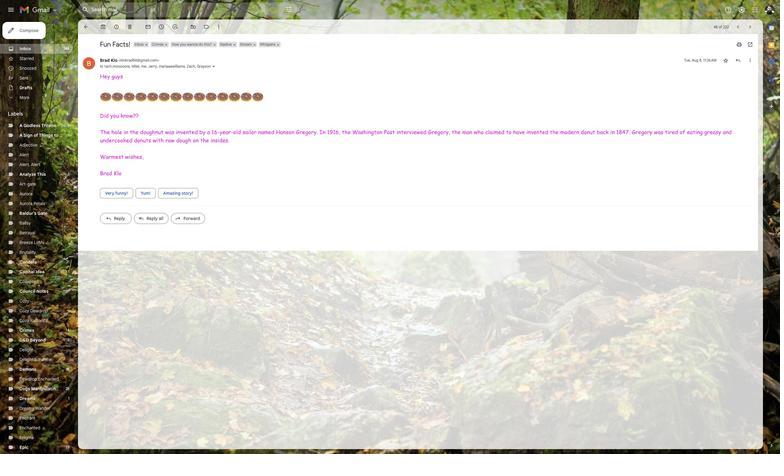 Task type: vqa. For each thing, say whether or not it's contained in the screenshot.
the Gate
yes



Task type: locate. For each thing, give the bounding box(es) containing it.
aurora for aurora petals
[[20, 201, 32, 206]]

inbox up starred link
[[20, 46, 31, 52]]

1 right this
[[68, 172, 69, 176]]

demons link
[[20, 367, 36, 372]]

year-
[[220, 128, 233, 136]]

0 vertical spatial klo
[[111, 58, 118, 63]]

1 21 from the top
[[66, 260, 69, 264]]

very funny! button
[[100, 188, 133, 198]]

1 down 25
[[68, 396, 69, 401]]

compose button
[[2, 22, 46, 39]]

delight sunshine
[[20, 357, 52, 362]]

me
[[141, 64, 146, 69]]

3 🍩 image from the left
[[205, 91, 217, 103]]

cozy for cozy dewdrop
[[20, 308, 29, 314]]

a left godless at the top
[[20, 123, 23, 128]]

1 horizontal spatial you
[[180, 42, 186, 47]]

4 1 from the top
[[68, 269, 69, 274]]

5 🍩 image from the left
[[158, 91, 170, 103]]

starred
[[20, 56, 34, 61]]

1 aurora from the top
[[20, 191, 32, 197]]

and
[[723, 128, 732, 136]]

2 brad from the top
[[100, 169, 112, 177]]

klo down warmest wishes,
[[114, 169, 121, 177]]

klo left the '<'
[[111, 58, 118, 63]]

3 cozy from the top
[[20, 318, 29, 323]]

greasy
[[704, 128, 721, 136]]

16-
[[212, 128, 220, 136]]

petals
[[34, 201, 45, 206]]

0 vertical spatial you
[[180, 42, 186, 47]]

modern
[[560, 128, 579, 136]]

named
[[258, 128, 274, 136]]

1 horizontal spatial to
[[100, 64, 103, 69]]

5 , from the left
[[185, 64, 186, 69]]

1 right gate
[[68, 211, 69, 215]]

enchanted down enchant link
[[20, 425, 40, 431]]

aurora down art-gate link
[[20, 191, 32, 197]]

, left mike
[[130, 64, 131, 69]]

1 for analyze this
[[68, 172, 69, 176]]

2 aurora from the top
[[20, 201, 32, 206]]

7 🍩 image from the left
[[194, 91, 205, 103]]

beyond
[[30, 337, 46, 343]]

baldur's gate
[[20, 211, 47, 216]]

search mail image
[[80, 4, 91, 15]]

4 , from the left
[[157, 64, 158, 69]]

klo for brad klo
[[114, 169, 121, 177]]

of right tired at the top
[[680, 128, 685, 136]]

the left man
[[452, 128, 461, 136]]

1 horizontal spatial alert
[[31, 162, 40, 167]]

0 horizontal spatial of
[[34, 133, 38, 138]]

of right sign
[[34, 133, 38, 138]]

1 delight from the top
[[20, 347, 33, 353]]

<
[[119, 58, 120, 62]]

1 vertical spatial aurora
[[20, 201, 32, 206]]

crimes inside labels navigation
[[20, 328, 34, 333]]

1 horizontal spatial was
[[654, 128, 664, 136]]

1 vertical spatial 21
[[66, 289, 69, 293]]

1 right idea
[[68, 269, 69, 274]]

dreams link
[[20, 396, 35, 401]]

candela link
[[20, 259, 37, 265]]

baldur's gate link
[[20, 211, 47, 216]]

d&d beyond link
[[20, 337, 46, 343]]

0 vertical spatial 21
[[66, 260, 69, 264]]

forward link
[[171, 213, 205, 224]]

0 horizontal spatial you
[[110, 112, 119, 119]]

1 horizontal spatial crimes
[[152, 42, 164, 47]]

inbox inside labels navigation
[[20, 46, 31, 52]]

brad down "warmest"
[[100, 169, 112, 177]]

1 brad from the top
[[100, 58, 110, 63]]

cozy link
[[20, 298, 29, 304]]

dewdrop up radiance
[[30, 308, 48, 314]]

crimes for crimes link
[[20, 328, 34, 333]]

1 vertical spatial klo
[[114, 169, 121, 177]]

None search field
[[78, 2, 297, 17]]

1 1 from the top
[[68, 133, 69, 137]]

1 vertical spatial cozy
[[20, 308, 29, 314]]

1 horizontal spatial reply
[[147, 216, 158, 221]]

, left zach
[[185, 64, 186, 69]]

2 delight from the top
[[20, 357, 33, 362]]

crimes up '>' on the left of the page
[[152, 42, 164, 47]]

brad klo cell
[[100, 58, 159, 63]]

aurora
[[20, 191, 32, 197], [20, 201, 32, 206]]

1 reply from the left
[[114, 216, 125, 221]]

48 of 222
[[714, 25, 729, 29]]

post
[[384, 128, 395, 136]]

1 vertical spatial alert
[[31, 162, 40, 167]]

2 horizontal spatial to
[[506, 128, 512, 136]]

zach
[[187, 64, 195, 69]]

0 horizontal spatial inbox
[[20, 46, 31, 52]]

1 a from the top
[[20, 123, 23, 128]]

how
[[172, 42, 179, 47]]

cozy up crimes link
[[20, 318, 29, 323]]

older image
[[747, 24, 753, 30]]

crimes link
[[20, 328, 34, 333]]

cozy down cozy 'link'
[[20, 308, 29, 314]]

labels navigation
[[0, 20, 78, 454]]

2 was from the left
[[654, 128, 664, 136]]

collapse
[[20, 279, 36, 284]]

brad up rach.mooooore
[[100, 58, 110, 63]]

delight for delight sunshine
[[20, 357, 33, 362]]

godless
[[24, 123, 40, 128]]

inbox
[[135, 42, 144, 47], [20, 46, 31, 52]]

3 1 from the top
[[68, 211, 69, 215]]

insides.
[[211, 136, 230, 144]]

was left tired at the top
[[654, 128, 664, 136]]

alert up the alert,
[[20, 152, 29, 158]]

old
[[233, 128, 241, 136]]

gregory.
[[296, 128, 318, 136]]

starred link
[[20, 56, 34, 61]]

invented
[[176, 128, 198, 136], [527, 128, 548, 136]]

0 vertical spatial cozy
[[20, 298, 29, 304]]

to up hey
[[100, 64, 103, 69]]

0 horizontal spatial was
[[165, 128, 174, 136]]

to left the come
[[54, 133, 58, 138]]

reply inside reply all "link"
[[147, 216, 158, 221]]

was up raw
[[165, 128, 174, 136]]

1 vertical spatial brad
[[100, 169, 112, 177]]

of inside the hole in the doughnut was invented by a 16-year-old sailor named hanson gregory. in 1916, the washington post interviewed gregory, the man who claimed to have invented the modern donut back in 1847. gregory was tired of eating greasy and undercooked donuts with raw dough on the insides.
[[680, 128, 685, 136]]

to inside the hole in the doughnut was invented by a 16-year-old sailor named hanson gregory. in 1916, the washington post interviewed gregory, the man who claimed to have invented the modern donut back in 1847. gregory was tired of eating greasy and undercooked donuts with raw dough on the insides.
[[506, 128, 512, 136]]

move to image
[[190, 24, 196, 30]]

4
[[67, 123, 69, 128]]

reply down funny!
[[114, 216, 125, 221]]

🍩 image
[[147, 91, 158, 103], [182, 91, 194, 103], [205, 91, 217, 103], [229, 91, 240, 103]]

delete image
[[127, 24, 133, 30]]

1 for a sign of things to come
[[68, 133, 69, 137]]

brad for brad klo
[[100, 169, 112, 177]]

, left me
[[139, 64, 140, 69]]

invented up the dough
[[176, 128, 198, 136]]

did you know??
[[100, 112, 139, 119]]

1 vertical spatial crimes
[[20, 328, 34, 333]]

0 vertical spatial aurora
[[20, 191, 32, 197]]

1 for capital idea
[[68, 269, 69, 274]]

, left jerry
[[146, 64, 147, 69]]

, down '>' on the left of the page
[[157, 64, 158, 69]]

reply link
[[100, 213, 132, 224]]

candela
[[20, 259, 37, 265]]

delight down delight "link"
[[20, 357, 33, 362]]

cozy down council
[[20, 298, 29, 304]]

inbox link
[[20, 46, 31, 52]]

enchant
[[20, 415, 35, 421]]

throne
[[41, 123, 56, 128]]

report spam image
[[113, 24, 119, 30]]

tired
[[665, 128, 678, 136]]

you inside button
[[180, 42, 186, 47]]

8,
[[699, 58, 702, 62]]

sent link
[[20, 75, 28, 81]]

crimes up d&d
[[20, 328, 34, 333]]

10 🍩 image from the left
[[252, 91, 264, 103]]

0 horizontal spatial to
[[54, 133, 58, 138]]

enchanted
[[38, 376, 59, 382], [20, 425, 40, 431]]

2 reply from the left
[[147, 216, 158, 221]]

1 cozy from the top
[[20, 298, 29, 304]]

aug
[[692, 58, 699, 62]]

a left sign
[[20, 133, 23, 138]]

council
[[20, 289, 35, 294]]

things
[[39, 133, 53, 138]]

delight down d&d
[[20, 347, 33, 353]]

newer image
[[735, 24, 741, 30]]

enchanted up manipulating at the left bottom of the page
[[38, 376, 59, 382]]

inbox for inbox 'button'
[[135, 42, 144, 47]]

0 vertical spatial crimes
[[152, 42, 164, 47]]

0 vertical spatial alert
[[20, 152, 29, 158]]

reply left all
[[147, 216, 158, 221]]

wander
[[35, 406, 50, 411]]

aurora down aurora link at the top
[[20, 201, 32, 206]]

2 🍩 image from the left
[[182, 91, 194, 103]]

whispers button
[[259, 42, 276, 47]]

3 , from the left
[[146, 64, 147, 69]]

amazing
[[163, 190, 181, 196]]

5 1 from the top
[[68, 396, 69, 401]]

48
[[714, 25, 718, 29]]

gmail image
[[20, 4, 53, 16]]

donut
[[581, 128, 595, 136]]

more
[[20, 95, 29, 100]]

nadine button
[[219, 42, 232, 47]]

you right did
[[110, 112, 119, 119]]

inbox up klobrad84@gmail.com
[[135, 42, 144, 47]]

tue, aug 8, 11:26 am
[[684, 58, 717, 62]]

inbox inside 'button'
[[135, 42, 144, 47]]

wishes,
[[125, 153, 144, 160]]

1 , from the left
[[130, 64, 131, 69]]

of right 48
[[719, 25, 722, 29]]

1 horizontal spatial invented
[[527, 128, 548, 136]]

🍩 image
[[100, 91, 112, 103], [112, 91, 123, 103], [123, 91, 135, 103], [135, 91, 147, 103], [158, 91, 170, 103], [170, 91, 182, 103], [194, 91, 205, 103], [217, 91, 229, 103], [240, 91, 252, 103], [252, 91, 264, 103]]

1 🍩 image from the left
[[147, 91, 158, 103]]

in right the hole
[[124, 128, 128, 136]]

mike
[[132, 64, 139, 69]]

cozy for cozy 'link'
[[20, 298, 29, 304]]

facts!
[[112, 40, 130, 48]]

tab list
[[763, 20, 780, 432]]

0 horizontal spatial alert
[[20, 152, 29, 158]]

how you wanna do this? button
[[171, 42, 213, 47]]

0 vertical spatial delight
[[20, 347, 33, 353]]

alert, alert link
[[20, 162, 40, 167]]

alert up "analyze this"
[[31, 162, 40, 167]]

0 vertical spatial a
[[20, 123, 23, 128]]

1 horizontal spatial in
[[610, 128, 615, 136]]

to left have
[[506, 128, 512, 136]]

invented right have
[[527, 128, 548, 136]]

aurora link
[[20, 191, 32, 197]]

dewdrop down demons at the left
[[20, 376, 37, 382]]

labels heading
[[8, 111, 65, 117]]

2 horizontal spatial of
[[719, 25, 722, 29]]

0 horizontal spatial in
[[124, 128, 128, 136]]

demons
[[20, 367, 36, 372]]

reply inside 'reply' link
[[114, 216, 125, 221]]

know??
[[121, 112, 139, 119]]

donuts
[[134, 136, 151, 144]]

a for a godless throne
[[20, 123, 23, 128]]

1 vertical spatial a
[[20, 133, 23, 138]]

aurora for aurora link at the top
[[20, 191, 32, 197]]

1 horizontal spatial inbox
[[135, 42, 144, 47]]

2 vertical spatial cozy
[[20, 318, 29, 323]]

the right 1916,
[[342, 128, 351, 136]]

0 horizontal spatial crimes
[[20, 328, 34, 333]]

rach.mooooore
[[104, 64, 130, 69]]

whispers
[[260, 42, 275, 47]]

1 was from the left
[[165, 128, 174, 136]]

11:26 am
[[703, 58, 717, 62]]

2 1 from the top
[[68, 172, 69, 176]]

main menu image
[[7, 6, 15, 13]]

fun facts!
[[100, 40, 130, 48]]

1 horizontal spatial of
[[680, 128, 685, 136]]

sailor
[[243, 128, 257, 136]]

1 vertical spatial you
[[110, 112, 119, 119]]

crimes inside button
[[152, 42, 164, 47]]

0 horizontal spatial invented
[[176, 128, 198, 136]]

brad klo < klobrad84@gmail.com >
[[100, 58, 159, 63]]

2 a from the top
[[20, 133, 23, 138]]

back to inbox image
[[83, 24, 89, 30]]

0 vertical spatial brad
[[100, 58, 110, 63]]

, left grayson
[[195, 64, 196, 69]]

advanced search options image
[[283, 3, 295, 16]]

2 21 from the top
[[66, 289, 69, 293]]

1 vertical spatial delight
[[20, 357, 33, 362]]

2 cozy from the top
[[20, 308, 29, 314]]

you right how on the left
[[180, 42, 186, 47]]

in right back
[[610, 128, 615, 136]]

amazing story!
[[163, 190, 193, 196]]

capital idea link
[[20, 269, 45, 275]]

dreamy
[[20, 406, 34, 411]]

a for a sign of things to come
[[20, 133, 23, 138]]

1 down 4
[[68, 133, 69, 137]]

0 horizontal spatial reply
[[114, 216, 125, 221]]

to rach.mooooore , mike , me , jerry , mariaaawilliams , zach , grayson
[[100, 64, 211, 69]]



Task type: describe. For each thing, give the bounding box(es) containing it.
klo for brad klo < klobrad84@gmail.com >
[[111, 58, 118, 63]]

1 vertical spatial enchanted
[[20, 425, 40, 431]]

undercooked
[[100, 136, 132, 144]]

crimes for the crimes button
[[152, 42, 164, 47]]

tue, aug 8, 11:26 am cell
[[684, 57, 717, 63]]

capital idea
[[20, 269, 45, 275]]

betrayal
[[20, 230, 35, 236]]

8 🍩 image from the left
[[217, 91, 229, 103]]

stream
[[240, 42, 252, 47]]

a sign of things to come
[[20, 133, 71, 138]]

warmest
[[100, 153, 124, 160]]

delight sunshine link
[[20, 357, 52, 362]]

tue,
[[684, 58, 691, 62]]

doughnut
[[140, 128, 164, 136]]

the down by
[[200, 136, 209, 144]]

guys
[[112, 72, 123, 80]]

gate
[[27, 181, 36, 187]]

radiance
[[30, 318, 48, 323]]

cozy radiance link
[[20, 318, 48, 323]]

the up donuts
[[130, 128, 139, 136]]

21 for candela
[[66, 260, 69, 264]]

cozy dewdrop link
[[20, 308, 48, 314]]

did
[[100, 112, 109, 119]]

nadine
[[220, 42, 232, 47]]

breeze lush
[[20, 240, 43, 245]]

1 in from the left
[[124, 128, 128, 136]]

2 🍩 image from the left
[[112, 91, 123, 103]]

146
[[63, 46, 69, 51]]

lush
[[34, 240, 43, 245]]

4 🍩 image from the left
[[135, 91, 147, 103]]

to inside labels navigation
[[54, 133, 58, 138]]

1 vertical spatial dewdrop
[[20, 376, 37, 382]]

a sign of things to come link
[[20, 133, 71, 138]]

come
[[59, 133, 71, 138]]

on
[[193, 136, 199, 144]]

1 for dreams
[[68, 396, 69, 401]]

dogs manipulating time link
[[20, 386, 69, 392]]

dewdrop enchanted
[[20, 376, 59, 382]]

brutality
[[20, 250, 36, 255]]

of inside labels navigation
[[34, 133, 38, 138]]

cozy for cozy radiance
[[20, 318, 29, 323]]

hey
[[100, 72, 110, 80]]

breeze
[[20, 240, 33, 245]]

brad for brad klo < klobrad84@gmail.com >
[[100, 58, 110, 63]]

2 in from the left
[[610, 128, 615, 136]]

reply for reply
[[114, 216, 125, 221]]

dogs
[[20, 386, 30, 392]]

reply all link
[[134, 213, 169, 224]]

dough
[[176, 136, 191, 144]]

mariaaawilliams
[[159, 64, 185, 69]]

snoozed
[[20, 66, 36, 71]]

d&d
[[20, 337, 29, 343]]

jerry
[[148, 64, 157, 69]]

labels
[[8, 111, 23, 117]]

warmest wishes,
[[100, 153, 144, 160]]

compose
[[20, 28, 39, 33]]

support image
[[725, 6, 732, 13]]

0 vertical spatial enchanted
[[38, 376, 59, 382]]

inbox for inbox link
[[20, 46, 31, 52]]

funny!
[[115, 190, 128, 196]]

archive image
[[100, 24, 106, 30]]

this
[[37, 172, 46, 177]]

18
[[66, 367, 69, 372]]

very
[[105, 190, 114, 196]]

hanson
[[276, 128, 294, 136]]

2 , from the left
[[139, 64, 140, 69]]

6 🍩 image from the left
[[170, 91, 182, 103]]

0 vertical spatial dewdrop
[[30, 308, 48, 314]]

the left modern
[[550, 128, 559, 136]]

Search mail text field
[[91, 7, 268, 13]]

all
[[159, 216, 163, 221]]

222
[[723, 25, 729, 29]]

4 🍩 image from the left
[[229, 91, 240, 103]]

1 for baldur's gate
[[68, 211, 69, 215]]

snoozed link
[[20, 66, 36, 71]]

mark as unread image
[[145, 24, 151, 30]]

epic
[[20, 445, 28, 450]]

stream button
[[239, 42, 253, 47]]

analyze this link
[[20, 172, 46, 177]]

yum!
[[141, 190, 150, 196]]

a godless throne link
[[20, 123, 56, 128]]

6 , from the left
[[195, 64, 196, 69]]

a
[[207, 128, 210, 136]]

with
[[153, 136, 164, 144]]

3 🍩 image from the left
[[123, 91, 135, 103]]

capital
[[20, 269, 34, 275]]

Not starred checkbox
[[723, 57, 729, 63]]

grayson
[[197, 64, 211, 69]]

settings image
[[738, 6, 745, 13]]

eating
[[687, 128, 703, 136]]

add to tasks image
[[172, 24, 178, 30]]

1 🍩 image from the left
[[100, 91, 112, 103]]

brutality link
[[20, 250, 36, 255]]

klobrad84@gmail.com
[[120, 58, 157, 62]]

notes
[[36, 289, 49, 294]]

washington
[[352, 128, 382, 136]]

labels image
[[204, 24, 210, 30]]

show details image
[[212, 65, 216, 68]]

dreamy wander
[[20, 406, 50, 411]]

snooze image
[[158, 24, 165, 30]]

1847.
[[616, 128, 630, 136]]

not starred image
[[723, 57, 729, 63]]

1 invented from the left
[[176, 128, 198, 136]]

delight for delight "link"
[[20, 347, 33, 353]]

cozy radiance
[[20, 318, 48, 323]]

yum! button
[[136, 188, 156, 198]]

aurora petals link
[[20, 201, 45, 206]]

2 invented from the left
[[527, 128, 548, 136]]

sunshine
[[34, 357, 52, 362]]

aurora petals
[[20, 201, 45, 206]]

25
[[66, 386, 69, 391]]

you for wanna
[[180, 42, 186, 47]]

you for know??
[[110, 112, 119, 119]]

alert, alert
[[20, 162, 40, 167]]

gregory
[[632, 128, 653, 136]]

cozy dewdrop
[[20, 308, 48, 314]]

9 🍩 image from the left
[[240, 91, 252, 103]]

>
[[157, 58, 159, 62]]

council notes link
[[20, 289, 49, 294]]

reply for reply all
[[147, 216, 158, 221]]

more image
[[216, 24, 222, 30]]

raw
[[165, 136, 175, 144]]

council notes
[[20, 289, 49, 294]]

21 for council notes
[[66, 289, 69, 293]]

art-gate link
[[20, 181, 36, 187]]



